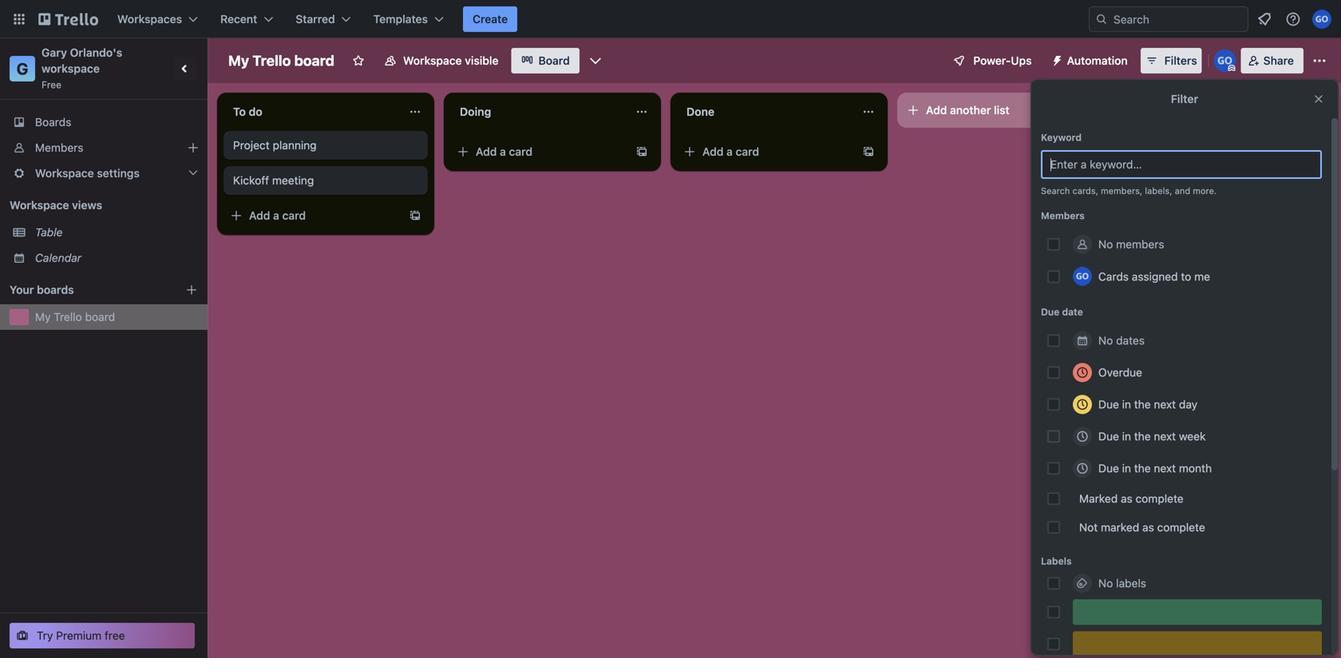 Task type: describe. For each thing, give the bounding box(es) containing it.
kickoff
[[233, 174, 269, 187]]

workspace visible button
[[375, 48, 509, 73]]

Search field
[[1109, 7, 1248, 31]]

card for doing
[[509, 145, 533, 158]]

workspace views
[[10, 198, 102, 212]]

sm image
[[1045, 48, 1068, 70]]

starred button
[[286, 6, 361, 32]]

0 horizontal spatial add a card
[[249, 209, 306, 222]]

templates button
[[364, 6, 454, 32]]

recent
[[220, 12, 257, 26]]

assigned
[[1133, 270, 1179, 283]]

gary orlando's workspace free
[[42, 46, 125, 90]]

workspace
[[42, 62, 100, 75]]

show menu image
[[1312, 53, 1328, 69]]

project planning link
[[233, 137, 419, 153]]

your
[[10, 283, 34, 296]]

add board image
[[185, 284, 198, 296]]

To do text field
[[224, 99, 399, 125]]

no dates
[[1099, 334, 1145, 347]]

search image
[[1096, 13, 1109, 26]]

Doing text field
[[451, 99, 626, 125]]

kickoff meeting link
[[233, 173, 419, 189]]

next for day
[[1155, 398, 1177, 411]]

automation button
[[1045, 48, 1138, 73]]

due for due date
[[1042, 306, 1060, 318]]

trello inside text box
[[253, 52, 291, 69]]

power-ups button
[[942, 48, 1042, 73]]

boards
[[37, 283, 74, 296]]

add for add a card button to the left
[[249, 209, 270, 222]]

members inside members link
[[35, 141, 83, 154]]

power-ups
[[974, 54, 1032, 67]]

the for month
[[1135, 462, 1152, 475]]

my inside text box
[[228, 52, 249, 69]]

create
[[473, 12, 508, 26]]

due in the next day
[[1099, 398, 1198, 411]]

automation
[[1068, 54, 1128, 67]]

no members
[[1099, 238, 1165, 251]]

create from template… image for done add a card button
[[863, 145, 875, 158]]

0 horizontal spatial a
[[273, 209, 279, 222]]

back to home image
[[38, 6, 98, 32]]

color: green, title: none element
[[1074, 599, 1323, 625]]

labels
[[1117, 577, 1147, 590]]

in for due in the next month
[[1123, 462, 1132, 475]]

customize views image
[[588, 53, 604, 69]]

Done text field
[[677, 99, 853, 125]]

project
[[233, 139, 270, 152]]

to
[[1182, 270, 1192, 283]]

cards
[[1099, 270, 1130, 283]]

another
[[951, 103, 992, 117]]

more.
[[1194, 186, 1218, 196]]

add another list
[[927, 103, 1010, 117]]

no for no members
[[1099, 238, 1114, 251]]

switch to… image
[[11, 11, 27, 27]]

search cards, members, labels, and more.
[[1042, 186, 1218, 196]]

workspace for workspace visible
[[403, 54, 462, 67]]

calendar
[[35, 251, 81, 264]]

table link
[[35, 224, 198, 240]]

my trello board link
[[35, 309, 198, 325]]

1 vertical spatial trello
[[54, 310, 82, 324]]

boards
[[35, 115, 71, 129]]

due in the next month
[[1099, 462, 1213, 475]]

add for add another list button
[[927, 103, 948, 117]]

workspace settings button
[[0, 161, 208, 186]]

try
[[37, 629, 53, 642]]

0 horizontal spatial as
[[1121, 492, 1133, 505]]

workspaces
[[117, 12, 182, 26]]

to
[[233, 105, 246, 118]]

workspace visible
[[403, 54, 499, 67]]

power-
[[974, 54, 1011, 67]]

search
[[1042, 186, 1071, 196]]

gary orlando's workspace link
[[42, 46, 125, 75]]

next for month
[[1155, 462, 1177, 475]]

recent button
[[211, 6, 283, 32]]

in for due in the next week
[[1123, 430, 1132, 443]]

a for done
[[727, 145, 733, 158]]

0 horizontal spatial add a card button
[[224, 203, 403, 228]]

overdue
[[1099, 366, 1143, 379]]

filters
[[1165, 54, 1198, 67]]

due for due in the next day
[[1099, 398, 1120, 411]]

keyword
[[1042, 132, 1082, 143]]

due for due in the next month
[[1099, 462, 1120, 475]]

free
[[105, 629, 125, 642]]

filter
[[1172, 92, 1199, 105]]

boards link
[[0, 109, 208, 135]]

no labels
[[1099, 577, 1147, 590]]

your boards
[[10, 283, 74, 296]]

create from template… image for add a card button to the left
[[409, 209, 422, 222]]

your boards with 1 items element
[[10, 280, 161, 300]]

calendar link
[[35, 250, 198, 266]]

try premium free
[[37, 629, 125, 642]]

marked
[[1102, 521, 1140, 534]]

doing
[[460, 105, 492, 118]]

members link
[[0, 135, 208, 161]]

to do
[[233, 105, 263, 118]]

workspace settings
[[35, 167, 140, 180]]

table
[[35, 226, 63, 239]]

add a card button for done
[[677, 139, 856, 165]]

0 horizontal spatial card
[[282, 209, 306, 222]]

due in the next week
[[1099, 430, 1207, 443]]

add a card for doing
[[476, 145, 533, 158]]

labels,
[[1146, 186, 1173, 196]]

cards assigned to me
[[1099, 270, 1211, 283]]

not
[[1080, 521, 1099, 534]]

no for no dates
[[1099, 334, 1114, 347]]

month
[[1180, 462, 1213, 475]]

workspace navigation collapse icon image
[[174, 58, 196, 80]]

0 horizontal spatial board
[[85, 310, 115, 324]]

workspaces button
[[108, 6, 208, 32]]

kickoff meeting
[[233, 174, 314, 187]]

color: yellow, title: none element
[[1074, 631, 1323, 657]]

create from template… image
[[636, 145, 649, 158]]



Task type: vqa. For each thing, say whether or not it's contained in the screenshot.
the bottommost Starred Icon
no



Task type: locate. For each thing, give the bounding box(es) containing it.
1 horizontal spatial members
[[1042, 210, 1085, 221]]

due up marked
[[1099, 462, 1120, 475]]

2 horizontal spatial add a card
[[703, 145, 760, 158]]

no for no labels
[[1099, 577, 1114, 590]]

0 horizontal spatial gary orlando (garyorlando) image
[[1074, 267, 1093, 286]]

day
[[1180, 398, 1198, 411]]

date
[[1063, 306, 1084, 318]]

card down doing text box in the top of the page
[[509, 145, 533, 158]]

1 vertical spatial my
[[35, 310, 51, 324]]

board down your boards with 1 items element
[[85, 310, 115, 324]]

no left labels
[[1099, 577, 1114, 590]]

2 horizontal spatial card
[[736, 145, 760, 158]]

0 horizontal spatial trello
[[54, 310, 82, 324]]

add a card down kickoff meeting
[[249, 209, 306, 222]]

1 vertical spatial my trello board
[[35, 310, 115, 324]]

complete
[[1136, 492, 1184, 505], [1158, 521, 1206, 534]]

3 no from the top
[[1099, 577, 1114, 590]]

board inside text box
[[294, 52, 335, 69]]

2 vertical spatial no
[[1099, 577, 1114, 590]]

no left the dates
[[1099, 334, 1114, 347]]

next left month on the right of the page
[[1155, 462, 1177, 475]]

1 horizontal spatial board
[[294, 52, 335, 69]]

orlando's
[[70, 46, 122, 59]]

3 next from the top
[[1155, 462, 1177, 475]]

add a card down doing at the left of page
[[476, 145, 533, 158]]

the up due in the next week
[[1135, 398, 1152, 411]]

this member is an admin of this board. image
[[1229, 65, 1236, 72]]

complete down marked as complete
[[1158, 521, 1206, 534]]

project planning
[[233, 139, 317, 152]]

0 vertical spatial trello
[[253, 52, 291, 69]]

premium
[[56, 629, 102, 642]]

star or unstar board image
[[352, 54, 365, 67]]

filters button
[[1141, 48, 1203, 73]]

create from template… image
[[863, 145, 875, 158], [409, 209, 422, 222]]

2 vertical spatial workspace
[[10, 198, 69, 212]]

gary orlando (garyorlando) image left cards
[[1074, 267, 1093, 286]]

0 vertical spatial no
[[1099, 238, 1114, 251]]

gary orlando (garyorlando) image
[[1215, 50, 1237, 72], [1074, 267, 1093, 286]]

the for day
[[1135, 398, 1152, 411]]

1 vertical spatial complete
[[1158, 521, 1206, 534]]

add a card button down done text box
[[677, 139, 856, 165]]

2 no from the top
[[1099, 334, 1114, 347]]

0 vertical spatial complete
[[1136, 492, 1184, 505]]

workspace down templates popup button
[[403, 54, 462, 67]]

in down the due in the next day
[[1123, 430, 1132, 443]]

no
[[1099, 238, 1114, 251], [1099, 334, 1114, 347], [1099, 577, 1114, 590]]

3 the from the top
[[1135, 462, 1152, 475]]

board link
[[512, 48, 580, 73]]

gary
[[42, 46, 67, 59]]

do
[[249, 105, 263, 118]]

1 vertical spatial board
[[85, 310, 115, 324]]

1 horizontal spatial card
[[509, 145, 533, 158]]

add a card down done
[[703, 145, 760, 158]]

workspace inside button
[[403, 54, 462, 67]]

1 vertical spatial no
[[1099, 334, 1114, 347]]

0 vertical spatial workspace
[[403, 54, 462, 67]]

a down kickoff meeting
[[273, 209, 279, 222]]

primary element
[[0, 0, 1342, 38]]

Enter a keyword… text field
[[1042, 150, 1323, 179]]

1 vertical spatial members
[[1042, 210, 1085, 221]]

not marked as complete
[[1080, 521, 1206, 534]]

0 vertical spatial board
[[294, 52, 335, 69]]

create button
[[463, 6, 518, 32]]

0 vertical spatial in
[[1123, 398, 1132, 411]]

settings
[[97, 167, 140, 180]]

share
[[1264, 54, 1295, 67]]

due
[[1042, 306, 1060, 318], [1099, 398, 1120, 411], [1099, 430, 1120, 443], [1099, 462, 1120, 475]]

week
[[1180, 430, 1207, 443]]

workspace for workspace settings
[[35, 167, 94, 180]]

a down doing text box in the top of the page
[[500, 145, 506, 158]]

my trello board down starred
[[228, 52, 335, 69]]

Board name text field
[[220, 48, 343, 73]]

due left date in the top right of the page
[[1042, 306, 1060, 318]]

1 vertical spatial workspace
[[35, 167, 94, 180]]

1 horizontal spatial my
[[228, 52, 249, 69]]

complete down due in the next month
[[1136, 492, 1184, 505]]

my down recent
[[228, 52, 249, 69]]

1 vertical spatial gary orlando (garyorlando) image
[[1074, 267, 1093, 286]]

0 horizontal spatial create from template… image
[[409, 209, 422, 222]]

add down doing at the left of page
[[476, 145, 497, 158]]

board down starred
[[294, 52, 335, 69]]

add down "kickoff"
[[249, 209, 270, 222]]

add a card for done
[[703, 145, 760, 158]]

1 horizontal spatial as
[[1143, 521, 1155, 534]]

add a card button for doing
[[451, 139, 629, 165]]

1 horizontal spatial add a card button
[[451, 139, 629, 165]]

due down the overdue
[[1099, 398, 1120, 411]]

1 horizontal spatial gary orlando (garyorlando) image
[[1215, 50, 1237, 72]]

2 vertical spatial in
[[1123, 462, 1132, 475]]

0 vertical spatial create from template… image
[[863, 145, 875, 158]]

due down the due in the next day
[[1099, 430, 1120, 443]]

the for week
[[1135, 430, 1152, 443]]

cards,
[[1073, 186, 1099, 196]]

2 horizontal spatial a
[[727, 145, 733, 158]]

due for due in the next week
[[1099, 430, 1120, 443]]

next
[[1155, 398, 1177, 411], [1155, 430, 1177, 443], [1155, 462, 1177, 475]]

card
[[509, 145, 533, 158], [736, 145, 760, 158], [282, 209, 306, 222]]

0 vertical spatial as
[[1121, 492, 1133, 505]]

a for doing
[[500, 145, 506, 158]]

my trello board
[[228, 52, 335, 69], [35, 310, 115, 324]]

1 horizontal spatial trello
[[253, 52, 291, 69]]

the down the due in the next day
[[1135, 430, 1152, 443]]

1 next from the top
[[1155, 398, 1177, 411]]

try premium free button
[[10, 623, 195, 649]]

add left another
[[927, 103, 948, 117]]

due date
[[1042, 306, 1084, 318]]

dates
[[1117, 334, 1145, 347]]

workspace for workspace views
[[10, 198, 69, 212]]

close popover image
[[1313, 93, 1326, 105]]

1 horizontal spatial add a card
[[476, 145, 533, 158]]

done
[[687, 105, 715, 118]]

1 vertical spatial as
[[1143, 521, 1155, 534]]

members,
[[1102, 186, 1143, 196]]

members
[[35, 141, 83, 154], [1042, 210, 1085, 221]]

0 vertical spatial members
[[35, 141, 83, 154]]

1 vertical spatial create from template… image
[[409, 209, 422, 222]]

my down your boards
[[35, 310, 51, 324]]

board
[[294, 52, 335, 69], [85, 310, 115, 324]]

in down the overdue
[[1123, 398, 1132, 411]]

0 vertical spatial the
[[1135, 398, 1152, 411]]

add inside button
[[927, 103, 948, 117]]

next for week
[[1155, 430, 1177, 443]]

1 horizontal spatial create from template… image
[[863, 145, 875, 158]]

workspace inside popup button
[[35, 167, 94, 180]]

starred
[[296, 12, 335, 26]]

workspace up workspace views
[[35, 167, 94, 180]]

card down done text box
[[736, 145, 760, 158]]

0 notifications image
[[1256, 10, 1275, 29]]

share button
[[1242, 48, 1304, 73]]

no up cards
[[1099, 238, 1114, 251]]

a
[[500, 145, 506, 158], [727, 145, 733, 158], [273, 209, 279, 222]]

in up marked as complete
[[1123, 462, 1132, 475]]

workspace
[[403, 54, 462, 67], [35, 167, 94, 180], [10, 198, 69, 212]]

trello down recent popup button
[[253, 52, 291, 69]]

1 horizontal spatial my trello board
[[228, 52, 335, 69]]

g
[[17, 59, 28, 78]]

list
[[994, 103, 1010, 117]]

members down the boards
[[35, 141, 83, 154]]

members
[[1117, 238, 1165, 251]]

marked as complete
[[1080, 492, 1184, 505]]

my
[[228, 52, 249, 69], [35, 310, 51, 324]]

and
[[1176, 186, 1191, 196]]

trello
[[253, 52, 291, 69], [54, 310, 82, 324]]

next left week
[[1155, 430, 1177, 443]]

2 next from the top
[[1155, 430, 1177, 443]]

2 vertical spatial the
[[1135, 462, 1152, 475]]

1 horizontal spatial a
[[500, 145, 506, 158]]

views
[[72, 198, 102, 212]]

1 vertical spatial next
[[1155, 430, 1177, 443]]

0 vertical spatial my
[[228, 52, 249, 69]]

marked
[[1080, 492, 1118, 505]]

my trello board down your boards with 1 items element
[[35, 310, 115, 324]]

1 vertical spatial the
[[1135, 430, 1152, 443]]

card for done
[[736, 145, 760, 158]]

the up marked as complete
[[1135, 462, 1152, 475]]

1 vertical spatial in
[[1123, 430, 1132, 443]]

board
[[539, 54, 570, 67]]

in for due in the next day
[[1123, 398, 1132, 411]]

0 vertical spatial gary orlando (garyorlando) image
[[1215, 50, 1237, 72]]

card down meeting
[[282, 209, 306, 222]]

labels
[[1042, 556, 1072, 567]]

add for add a card button related to doing
[[476, 145, 497, 158]]

0 horizontal spatial my trello board
[[35, 310, 115, 324]]

open information menu image
[[1286, 11, 1302, 27]]

as
[[1121, 492, 1133, 505], [1143, 521, 1155, 534]]

the
[[1135, 398, 1152, 411], [1135, 430, 1152, 443], [1135, 462, 1152, 475]]

gary orlando (garyorlando) image
[[1313, 10, 1332, 29]]

meeting
[[272, 174, 314, 187]]

gary orlando (garyorlando) image right filters
[[1215, 50, 1237, 72]]

1 the from the top
[[1135, 398, 1152, 411]]

0 horizontal spatial my
[[35, 310, 51, 324]]

2 in from the top
[[1123, 430, 1132, 443]]

ups
[[1011, 54, 1032, 67]]

0 horizontal spatial members
[[35, 141, 83, 154]]

add another list button
[[898, 93, 1115, 128]]

trello down boards at the top left
[[54, 310, 82, 324]]

members down search
[[1042, 210, 1085, 221]]

me
[[1195, 270, 1211, 283]]

2 the from the top
[[1135, 430, 1152, 443]]

next left day on the right bottom of page
[[1155, 398, 1177, 411]]

1 no from the top
[[1099, 238, 1114, 251]]

3 in from the top
[[1123, 462, 1132, 475]]

2 horizontal spatial add a card button
[[677, 139, 856, 165]]

visible
[[465, 54, 499, 67]]

0 vertical spatial next
[[1155, 398, 1177, 411]]

free
[[42, 79, 61, 90]]

templates
[[374, 12, 428, 26]]

planning
[[273, 139, 317, 152]]

0 vertical spatial my trello board
[[228, 52, 335, 69]]

add a card button down doing text box in the top of the page
[[451, 139, 629, 165]]

add for done add a card button
[[703, 145, 724, 158]]

a down done text box
[[727, 145, 733, 158]]

add
[[927, 103, 948, 117], [476, 145, 497, 158], [703, 145, 724, 158], [249, 209, 270, 222]]

my trello board inside text box
[[228, 52, 335, 69]]

2 vertical spatial next
[[1155, 462, 1177, 475]]

add down done
[[703, 145, 724, 158]]

add a card button down kickoff meeting link
[[224, 203, 403, 228]]

workspace up table
[[10, 198, 69, 212]]

1 in from the top
[[1123, 398, 1132, 411]]



